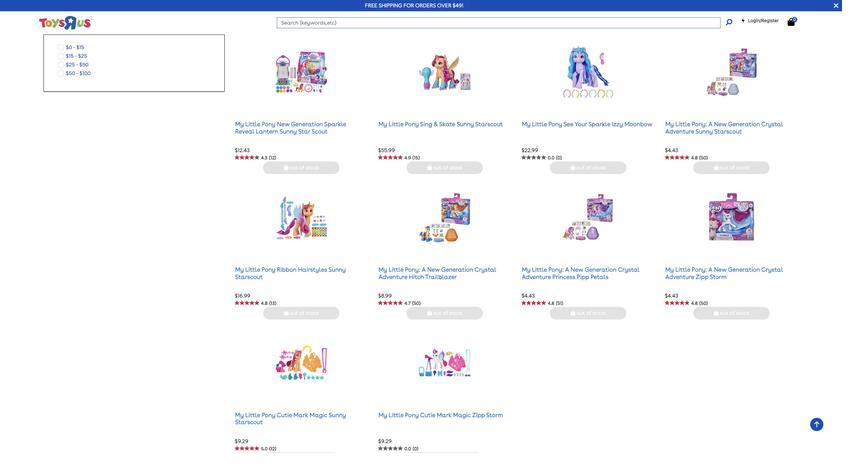 Task type: describe. For each thing, give the bounding box(es) containing it.
my little pony ribbon hairstyles sunny starscout link
[[235, 266, 346, 280]]

stock for my little pony: a new generation crystal adventure sunny starscout
[[737, 165, 750, 171]]

my little pony ribbon hairstyles sunny starscout
[[235, 266, 346, 280]]

my little pony: a new generation crystal adventure sunny starscout
[[666, 121, 784, 135]]

new for my little pony: a new generation crystal adventure sunny starscout
[[715, 121, 727, 128]]

princess
[[553, 273, 576, 280]]

$12.43
[[235, 147, 250, 153]]

4.8 (50) for sunny
[[692, 155, 708, 160]]

$50 - $100 button
[[56, 69, 93, 78]]

sunny inside my little pony new generation sparkle reveal lantern sunny star scout
[[280, 128, 297, 135]]

my little pony cutie mark magic zipp storm image
[[418, 330, 473, 396]]

$4.43 for my little pony: a new generation crystal adventure sunny starscout
[[666, 147, 679, 153]]

out for my little pony: a new generation crystal adventure zipp storm
[[721, 310, 729, 316]]

your
[[575, 121, 588, 128]]

1 add to cart button from the left
[[264, 16, 340, 29]]

out of stock for my little pony ribbon hairstyles sunny starscout
[[289, 310, 319, 316]]

my little pony cutie mark magic zipp storm
[[379, 412, 504, 419]]

4.8 (24)
[[405, 10, 421, 15]]

new for my little pony: a new generation crystal adventure princess pipp petals
[[571, 266, 584, 273]]

izzy
[[612, 121, 623, 128]]

pony for my little pony cutie mark magic zipp storm
[[405, 412, 419, 419]]

my little pony: a new generation crystal adventure hitch trailblazer
[[379, 266, 497, 280]]

toys r us image
[[39, 15, 92, 30]]

stock for my little pony sing & skate sunny starscout
[[450, 165, 463, 171]]

a for sunny
[[709, 121, 713, 128]]

4.9 (25)
[[548, 10, 565, 15]]

4.7 (50)
[[405, 301, 421, 306]]

my little pony new generation sparkle reveal lantern sunny star scout image
[[274, 39, 329, 105]]

0
[[794, 17, 797, 22]]

star
[[299, 128, 311, 135]]

sunny inside my little pony cutie mark magic sunny starscout
[[329, 412, 346, 419]]

little for my little pony: a new generation crystal adventure sunny starscout
[[676, 121, 691, 128]]

cart for 4th add to cart button from the right
[[308, 19, 319, 25]]

my little pony: a new generation crystal adventure zipp storm link
[[666, 266, 784, 280]]

my little pony cutie mark magic sunny starscout image
[[274, 330, 329, 396]]

out of stock button for my little pony: a new generation crystal adventure sunny starscout
[[694, 162, 771, 174]]

1 horizontal spatial $50
[[79, 61, 89, 68]]

generation for my little pony: a new generation crystal adventure zipp storm
[[729, 266, 761, 273]]

add to cart for 4th add to cart button from left
[[720, 19, 750, 25]]

little for my little pony sing & skate sunny starscout
[[389, 121, 404, 128]]

shopping bag image inside 0 link
[[788, 18, 795, 26]]

4.8 (51)
[[548, 301, 564, 306]]

stock for my little pony see your sparkle izzy moonbow
[[593, 165, 607, 171]]

4.8 for my little pony: a new generation crystal adventure zipp storm
[[692, 301, 698, 306]]

my little pony: a new generation crystal adventure princess pipp petals
[[522, 266, 640, 280]]

out of stock for my little pony sing & skate sunny starscout
[[432, 165, 463, 171]]

shopping bag image for my little pony: a new generation crystal adventure sunny starscout
[[715, 165, 719, 170]]

$4.43 for my little pony: a new generation crystal adventure zipp storm
[[666, 293, 679, 299]]

out of stock for my little pony: a new generation crystal adventure princess pipp petals
[[576, 310, 607, 316]]

crystal for my little pony: a new generation crystal adventure zipp storm
[[762, 266, 784, 273]]

out of stock for my little pony: a new generation crystal adventure sunny starscout
[[719, 165, 750, 171]]

1 vertical spatial storm
[[487, 412, 504, 419]]

$22.99
[[522, 147, 538, 153]]

free shipping for orders over $49!
[[365, 2, 464, 9]]

my for my little pony ribbon hairstyles sunny starscout
[[235, 266, 244, 273]]

generation for my little pony: a new generation crystal adventure princess pipp petals
[[585, 266, 617, 273]]

$9.29 for my little pony cutie mark magic sunny starscout
[[235, 438, 249, 444]]

(0) for see
[[557, 155, 562, 160]]

0.0 (0) for cutie
[[405, 446, 419, 451]]

of for my little pony: a new generation crystal adventure hitch trailblazer
[[443, 310, 448, 316]]

price element
[[51, 22, 218, 30]]

generation for my little pony: a new generation crystal adventure hitch trailblazer
[[442, 266, 474, 273]]

see
[[564, 121, 574, 128]]

my little pony cutie mark magic sunny starscout link
[[235, 412, 346, 426]]

pony for my little pony cutie mark magic sunny starscout
[[262, 412, 276, 419]]

4.8 (12)
[[261, 10, 277, 15]]

login/register button
[[742, 17, 780, 24]]

my little pony: a new generation crystal adventure sunny starscout link
[[666, 121, 784, 135]]

5.0 for 5.0 (13)
[[692, 10, 698, 15]]

add for 4th add to cart button from left
[[721, 19, 731, 25]]

a for hitch
[[422, 266, 426, 273]]

shopping bag image for my little pony see your sparkle izzy moonbow
[[571, 165, 576, 170]]

to for 2nd add to cart button
[[445, 19, 451, 25]]

trailblazer
[[426, 273, 457, 280]]

zipp inside my little pony: a new generation crystal adventure zipp storm
[[696, 273, 709, 280]]

$100
[[80, 70, 91, 76]]

new for my little pony: a new generation crystal adventure zipp storm
[[715, 266, 727, 273]]

4.3
[[261, 155, 268, 160]]

$15 - $25
[[66, 53, 87, 59]]

my little pony: a new generation crystal adventure zipp storm
[[666, 266, 784, 280]]

my little pony cutie mark magic zipp storm link
[[379, 412, 504, 419]]

over
[[438, 2, 452, 9]]

4 add to cart button from the left
[[694, 16, 771, 29]]

my for my little pony cutie mark magic sunny starscout
[[235, 412, 244, 419]]

my little pony: a new generation crystal adventure hitch trailblazer image
[[418, 184, 473, 251]]

adventure for my little pony: a new generation crystal adventure zipp storm
[[666, 273, 695, 280]]

lantern
[[256, 128, 278, 135]]

- for $0
[[73, 44, 75, 50]]

$15 - $25 button
[[56, 52, 89, 60]]

my little pony cutie mark magic sunny starscout
[[235, 412, 346, 426]]

$25 inside $15 - $25 button
[[78, 53, 87, 59]]

my for my little pony see your sparkle izzy moonbow
[[522, 121, 531, 128]]

my little pony new generation sparkle reveal lantern sunny star scout link
[[235, 121, 346, 135]]

pony for my little pony ribbon hairstyles sunny starscout
[[262, 266, 276, 273]]

to for 4th add to cart button from left
[[732, 19, 738, 25]]

my little pony: a new generation crystal adventure princess pipp petals image
[[562, 184, 616, 251]]

3 add to cart button from the left
[[551, 16, 627, 29]]

to for third add to cart button from the left
[[589, 19, 594, 25]]

out of stock button for my little pony: a new generation crystal adventure hitch trailblazer
[[407, 307, 484, 320]]

mark for sunny
[[294, 412, 308, 419]]

free shipping for orders over $49! link
[[365, 2, 464, 9]]

add to cart for 4th add to cart button from the right
[[289, 19, 319, 25]]

(50) for hitch
[[413, 301, 421, 306]]

&
[[434, 121, 438, 128]]

pony: for princess
[[549, 266, 564, 273]]

- for $50
[[76, 70, 78, 76]]

starscout inside my little pony cutie mark magic sunny starscout
[[235, 419, 263, 426]]

orders
[[416, 2, 436, 9]]

new inside my little pony new generation sparkle reveal lantern sunny star scout
[[277, 121, 290, 128]]

5.0 (12)
[[261, 446, 277, 451]]

little for my little pony cutie mark magic zipp storm
[[389, 412, 404, 419]]

little for my little pony ribbon hairstyles sunny starscout
[[245, 266, 260, 273]]

login/register
[[749, 18, 780, 23]]

my little pony: a new generation crystal adventure sunny starscout image
[[705, 39, 760, 105]]

magic for sunny
[[310, 412, 328, 419]]

my little pony: a new generation crystal adventure zipp storm image
[[705, 184, 760, 251]]

4.8 for my little pony ribbon hairstyles sunny starscout
[[261, 301, 268, 306]]

price
[[51, 23, 63, 29]]

add for third add to cart button from the left
[[577, 19, 588, 25]]

my for my little pony cutie mark magic zipp storm
[[379, 412, 387, 419]]

reveal
[[235, 128, 255, 135]]

skate
[[440, 121, 456, 128]]

add to cart for third add to cart button from the left
[[576, 19, 606, 25]]

$25 - $50 button
[[56, 60, 91, 69]]

moonbow
[[625, 121, 653, 128]]

4.3 (12)
[[261, 155, 276, 160]]

little for my little pony: a new generation crystal adventure princess pipp petals
[[532, 266, 547, 273]]

my little pony ribbon hairstyles sunny starscout image
[[274, 184, 329, 251]]

scout
[[312, 128, 328, 135]]

out for my little pony: a new generation crystal adventure hitch trailblazer
[[433, 310, 442, 316]]



Task type: locate. For each thing, give the bounding box(es) containing it.
0 vertical spatial 0.0
[[548, 155, 555, 160]]

mark for zipp
[[437, 412, 452, 419]]

3 add to cart from the left
[[576, 19, 606, 25]]

2 $9.29 from the left
[[379, 438, 392, 444]]

out of stock button for my little pony new generation sparkle reveal lantern sunny star scout
[[264, 162, 340, 174]]

0 horizontal spatial $25
[[66, 61, 75, 68]]

1 vertical spatial 4.8 (50)
[[692, 301, 708, 306]]

pipp
[[577, 273, 590, 280]]

generation inside my little pony: a new generation crystal adventure princess pipp petals
[[585, 266, 617, 273]]

$25 down $15 - $25 button
[[66, 61, 75, 68]]

add to cart button
[[264, 16, 340, 29], [407, 16, 484, 29], [551, 16, 627, 29], [694, 16, 771, 29]]

new
[[277, 121, 290, 128], [715, 121, 727, 128], [428, 266, 440, 273], [571, 266, 584, 273], [715, 266, 727, 273]]

(12)
[[269, 10, 277, 15], [269, 155, 276, 160], [269, 446, 277, 451]]

my for my little pony: a new generation crystal adventure zipp storm
[[666, 266, 674, 273]]

$50 - $100
[[66, 70, 91, 76]]

my little pony sing & skate sunny starscout link
[[379, 121, 503, 128]]

0 horizontal spatial $15
[[66, 53, 74, 59]]

pony for my little pony new generation sparkle reveal lantern sunny star scout
[[262, 121, 276, 128]]

pony inside my little pony ribbon hairstyles sunny starscout
[[262, 266, 276, 273]]

mark inside my little pony cutie mark magic sunny starscout
[[294, 412, 308, 419]]

my little pony: a new generation crystal adventure hitch trailblazer link
[[379, 266, 497, 280]]

pony for my little pony see your sparkle izzy moonbow
[[549, 121, 563, 128]]

0 vertical spatial 0.0 (0)
[[548, 155, 562, 160]]

-
[[73, 44, 75, 50], [75, 53, 77, 59], [76, 61, 78, 68], [76, 70, 78, 76]]

cutie for starscout
[[277, 412, 292, 419]]

out
[[290, 165, 298, 171], [433, 165, 442, 171], [577, 165, 585, 171], [721, 165, 729, 171], [290, 310, 298, 316], [433, 310, 442, 316], [577, 310, 585, 316], [721, 310, 729, 316]]

0 horizontal spatial 5.0
[[261, 446, 268, 451]]

- down $15 - $25
[[76, 61, 78, 68]]

add for 2nd add to cart button
[[434, 19, 444, 25]]

4.9 for 4.9 (15)
[[405, 155, 411, 160]]

1 vertical spatial $15
[[66, 53, 74, 59]]

4 add to cart from the left
[[720, 19, 750, 25]]

0.0 (0)
[[548, 155, 562, 160], [405, 446, 419, 451]]

1 cart from the left
[[308, 19, 319, 25]]

shipping
[[379, 2, 402, 9]]

sparkle left izzy
[[589, 121, 611, 128]]

(0)
[[557, 155, 562, 160], [413, 446, 419, 451]]

Enter Keyword or Item No. search field
[[277, 17, 721, 28]]

$25 up the $25 - $50
[[78, 53, 87, 59]]

crystal inside my little pony: a new generation crystal adventure sunny starscout
[[762, 121, 784, 128]]

my inside my little pony ribbon hairstyles sunny starscout
[[235, 266, 244, 273]]

my inside my little pony: a new generation crystal adventure hitch trailblazer
[[379, 266, 387, 273]]

little for my little pony: a new generation crystal adventure zipp storm
[[676, 266, 691, 273]]

out of stock button for my little pony ribbon hairstyles sunny starscout
[[264, 307, 340, 320]]

2 4.8 (50) from the top
[[692, 301, 708, 306]]

0 horizontal spatial 0.0
[[405, 446, 411, 451]]

cart for 4th add to cart button from left
[[739, 19, 750, 25]]

$0 - $15
[[66, 44, 84, 50]]

1 4.8 (50) from the top
[[692, 155, 708, 160]]

1 vertical spatial 0.0 (0)
[[405, 446, 419, 451]]

of for my little pony: a new generation crystal adventure sunny starscout
[[730, 165, 735, 171]]

add to cart for 2nd add to cart button
[[432, 19, 463, 25]]

my inside my little pony: a new generation crystal adventure princess pipp petals
[[522, 266, 531, 273]]

adventure inside my little pony: a new generation crystal adventure zipp storm
[[666, 273, 695, 280]]

0 vertical spatial (0)
[[557, 155, 562, 160]]

- for $15
[[75, 53, 77, 59]]

0 vertical spatial $50
[[79, 61, 89, 68]]

(50)
[[700, 155, 708, 160], [413, 301, 421, 306], [700, 301, 708, 306]]

adventure for my little pony: a new generation crystal adventure hitch trailblazer
[[379, 273, 408, 280]]

little inside my little pony: a new generation crystal adventure princess pipp petals
[[532, 266, 547, 273]]

1 vertical spatial (13)
[[269, 301, 276, 306]]

out of stock button for my little pony sing & skate sunny starscout
[[407, 162, 484, 174]]

magic
[[310, 412, 328, 419], [453, 412, 471, 419]]

4.8 (50)
[[692, 155, 708, 160], [692, 301, 708, 306]]

1 $9.29 from the left
[[235, 438, 249, 444]]

sparkle
[[325, 121, 346, 128], [589, 121, 611, 128]]

cutie
[[277, 412, 292, 419], [421, 412, 436, 419]]

(50) for sunny
[[700, 155, 708, 160]]

little for my little pony cutie mark magic sunny starscout
[[245, 412, 260, 419]]

pony inside my little pony cutie mark magic sunny starscout
[[262, 412, 276, 419]]

0 vertical spatial 5.0
[[692, 10, 698, 15]]

stock for my little pony: a new generation crystal adventure princess pipp petals
[[593, 310, 607, 316]]

(51)
[[557, 301, 564, 306]]

pony: for sunny
[[692, 121, 708, 128]]

pony inside my little pony new generation sparkle reveal lantern sunny star scout
[[262, 121, 276, 128]]

cart
[[308, 19, 319, 25], [452, 19, 463, 25], [595, 19, 606, 25], [739, 19, 750, 25]]

2 cart from the left
[[452, 19, 463, 25]]

1 magic from the left
[[310, 412, 328, 419]]

sparkle for your
[[589, 121, 611, 128]]

0.0 for see
[[548, 155, 555, 160]]

- left $100
[[76, 70, 78, 76]]

my inside my little pony: a new generation crystal adventure sunny starscout
[[666, 121, 674, 128]]

(13) for 5.0 (13)
[[700, 10, 707, 15]]

4 cart from the left
[[739, 19, 750, 25]]

adventure inside my little pony: a new generation crystal adventure sunny starscout
[[666, 128, 695, 135]]

zipp
[[696, 273, 709, 280], [473, 412, 485, 419]]

cutie inside my little pony cutie mark magic sunny starscout
[[277, 412, 292, 419]]

hitch
[[409, 273, 424, 280]]

add for 4th add to cart button from the right
[[290, 19, 301, 25]]

to for 4th add to cart button from the right
[[302, 19, 307, 25]]

1 horizontal spatial sparkle
[[589, 121, 611, 128]]

0 vertical spatial $25
[[78, 53, 87, 59]]

1 vertical spatial (12)
[[269, 155, 276, 160]]

0 horizontal spatial cutie
[[277, 412, 292, 419]]

my little pony sing & skate sunny starscout image
[[418, 39, 473, 105]]

shopping bag image
[[788, 18, 795, 26], [284, 165, 289, 170], [571, 165, 576, 170], [715, 165, 719, 170], [571, 310, 576, 316], [715, 310, 719, 316]]

out of stock button
[[264, 162, 340, 174], [407, 162, 484, 174], [551, 162, 627, 174], [694, 162, 771, 174], [264, 307, 340, 320], [407, 307, 484, 320], [551, 307, 627, 320], [694, 307, 771, 320]]

free
[[365, 2, 378, 9]]

out of stock for my little pony: a new generation crystal adventure zipp storm
[[719, 310, 750, 316]]

4.9 for 4.9 (25)
[[548, 10, 555, 15]]

hairstyles
[[298, 266, 327, 273]]

4 to from the left
[[732, 19, 738, 25]]

4.9 (15)
[[405, 155, 420, 160]]

generation inside my little pony: a new generation crystal adventure hitch trailblazer
[[442, 266, 474, 273]]

0.0 for cutie
[[405, 446, 411, 451]]

out for my little pony new generation sparkle reveal lantern sunny star scout
[[290, 165, 298, 171]]

2 cutie from the left
[[421, 412, 436, 419]]

(24)
[[413, 10, 421, 15]]

0 horizontal spatial (13)
[[269, 301, 276, 306]]

1 horizontal spatial (0)
[[557, 155, 562, 160]]

(13)
[[700, 10, 707, 15], [269, 301, 276, 306]]

pony: inside my little pony: a new generation crystal adventure princess pipp petals
[[549, 266, 564, 273]]

4.8 (50) for zipp
[[692, 301, 708, 306]]

storm inside my little pony: a new generation crystal adventure zipp storm
[[710, 273, 727, 280]]

1 horizontal spatial zipp
[[696, 273, 709, 280]]

my for my little pony: a new generation crystal adventure hitch trailblazer
[[379, 266, 387, 273]]

out of stock button for my little pony see your sparkle izzy moonbow
[[551, 162, 627, 174]]

$15 up $15 - $25
[[76, 44, 84, 50]]

0 horizontal spatial mark
[[294, 412, 308, 419]]

a inside my little pony: a new generation crystal adventure princess pipp petals
[[566, 266, 570, 273]]

0 vertical spatial 4.8 (50)
[[692, 155, 708, 160]]

magic for zipp
[[453, 412, 471, 419]]

3 to from the left
[[589, 19, 594, 25]]

adventure inside my little pony: a new generation crystal adventure hitch trailblazer
[[379, 273, 408, 280]]

0 link
[[788, 17, 802, 26]]

of for my little pony new generation sparkle reveal lantern sunny star scout
[[300, 165, 305, 171]]

0 vertical spatial zipp
[[696, 273, 709, 280]]

cart for 2nd add to cart button
[[452, 19, 463, 25]]

2 add to cart button from the left
[[407, 16, 484, 29]]

starscout inside my little pony: a new generation crystal adventure sunny starscout
[[715, 128, 743, 135]]

generation
[[291, 121, 323, 128], [729, 121, 761, 128], [442, 266, 474, 273], [585, 266, 617, 273], [729, 266, 761, 273]]

$4.43 for my little pony: a new generation crystal adventure princess pipp petals
[[522, 293, 535, 299]]

crystal inside my little pony: a new generation crystal adventure princess pipp petals
[[618, 266, 640, 273]]

little for my little pony new generation sparkle reveal lantern sunny star scout
[[245, 121, 260, 128]]

sparkle up scout
[[325, 121, 346, 128]]

1 mark from the left
[[294, 412, 308, 419]]

my little pony see your sparkle izzy moonbow link
[[522, 121, 653, 128]]

crystal inside my little pony: a new generation crystal adventure hitch trailblazer
[[475, 266, 497, 273]]

my inside my little pony new generation sparkle reveal lantern sunny star scout
[[235, 121, 244, 128]]

(13) for 4.8 (13)
[[269, 301, 276, 306]]

for
[[404, 2, 414, 9]]

0 horizontal spatial $9.29
[[235, 438, 249, 444]]

$15 down $0 - $15 button
[[66, 53, 74, 59]]

crystal for my little pony: a new generation crystal adventure princess pipp petals
[[618, 266, 640, 273]]

starscout
[[476, 121, 503, 128], [715, 128, 743, 135], [235, 273, 263, 280], [235, 419, 263, 426]]

generation inside my little pony: a new generation crystal adventure sunny starscout
[[729, 121, 761, 128]]

shopping bag image for my little pony: a new generation crystal adventure zipp storm
[[715, 310, 719, 316]]

pony: for zipp
[[692, 266, 708, 273]]

1 horizontal spatial storm
[[710, 273, 727, 280]]

close button image
[[835, 2, 839, 9]]

ribbon
[[277, 266, 297, 273]]

sunny
[[457, 121, 474, 128], [280, 128, 297, 135], [696, 128, 714, 135], [329, 266, 346, 273], [329, 412, 346, 419]]

4.8 for my little pony: a new generation crystal adventure sunny starscout
[[692, 155, 698, 160]]

2 add to cart from the left
[[432, 19, 463, 25]]

4.9 left (15)
[[405, 155, 411, 160]]

1 horizontal spatial (13)
[[700, 10, 707, 15]]

generation inside my little pony: a new generation crystal adventure zipp storm
[[729, 266, 761, 273]]

$33.74
[[379, 2, 394, 8]]

(25)
[[556, 10, 565, 15]]

4 add from the left
[[721, 19, 731, 25]]

mark
[[294, 412, 308, 419], [437, 412, 452, 419]]

$9.29
[[235, 438, 249, 444], [379, 438, 392, 444]]

pony: for hitch
[[405, 266, 421, 273]]

add to cart
[[289, 19, 319, 25], [432, 19, 463, 25], [576, 19, 606, 25], [720, 19, 750, 25]]

$50 down $25 - $50 button
[[66, 70, 75, 76]]

little for my little pony: a new generation crystal adventure hitch trailblazer
[[389, 266, 404, 273]]

4.8 (13)
[[261, 301, 276, 306]]

pony: inside my little pony: a new generation crystal adventure sunny starscout
[[692, 121, 708, 128]]

2 vertical spatial (12)
[[269, 446, 277, 451]]

1 vertical spatial 0.0
[[405, 446, 411, 451]]

1 vertical spatial zipp
[[473, 412, 485, 419]]

of for my little pony: a new generation crystal adventure zipp storm
[[730, 310, 735, 316]]

crystal for my little pony: a new generation crystal adventure hitch trailblazer
[[475, 266, 497, 273]]

cart for third add to cart button from the left
[[595, 19, 606, 25]]

sing
[[421, 121, 433, 128]]

cutie for storm
[[421, 412, 436, 419]]

of for my little pony ribbon hairstyles sunny starscout
[[300, 310, 305, 316]]

my little pony: a new generation crystal adventure princess pipp petals link
[[522, 266, 640, 280]]

little inside my little pony: a new generation crystal adventure zipp storm
[[676, 266, 691, 273]]

of for my little pony: a new generation crystal adventure princess pipp petals
[[587, 310, 592, 316]]

4.9 left (25)
[[548, 10, 555, 15]]

1 vertical spatial $25
[[66, 61, 75, 68]]

sparkle inside my little pony new generation sparkle reveal lantern sunny star scout
[[325, 121, 346, 128]]

generation for my little pony: a new generation crystal adventure sunny starscout
[[729, 121, 761, 128]]

stock for my little pony new generation sparkle reveal lantern sunny star scout
[[306, 165, 319, 171]]

0 horizontal spatial $50
[[66, 70, 75, 76]]

a inside my little pony: a new generation crystal adventure zipp storm
[[709, 266, 713, 273]]

5.0 for 5.0 (12)
[[261, 446, 268, 451]]

0 horizontal spatial 0.0 (0)
[[405, 446, 419, 451]]

1 horizontal spatial mark
[[437, 412, 452, 419]]

5.0 (13)
[[692, 10, 707, 15]]

$16.99
[[235, 293, 251, 299]]

3 cart from the left
[[595, 19, 606, 25]]

new inside my little pony: a new generation crystal adventure zipp storm
[[715, 266, 727, 273]]

little inside my little pony: a new generation crystal adventure sunny starscout
[[676, 121, 691, 128]]

$49!
[[453, 2, 464, 9]]

sunny inside my little pony ribbon hairstyles sunny starscout
[[329, 266, 346, 273]]

0 horizontal spatial sparkle
[[325, 121, 346, 128]]

1 add from the left
[[290, 19, 301, 25]]

- down $0 - $15
[[75, 53, 77, 59]]

out of stock for my little pony: a new generation crystal adventure hitch trailblazer
[[432, 310, 463, 316]]

0.0
[[548, 155, 555, 160], [405, 446, 411, 451]]

shopping bag image
[[284, 19, 289, 25], [428, 19, 432, 25], [571, 19, 576, 25], [715, 19, 720, 25], [428, 165, 432, 170], [284, 310, 289, 316], [428, 310, 432, 316]]

1 horizontal spatial 4.9
[[548, 10, 555, 15]]

0 horizontal spatial 4.9
[[405, 155, 411, 160]]

a inside my little pony: a new generation crystal adventure sunny starscout
[[709, 121, 713, 128]]

my for my little pony: a new generation crystal adventure princess pipp petals
[[522, 266, 531, 273]]

out for my little pony see your sparkle izzy moonbow
[[577, 165, 585, 171]]

1 horizontal spatial magic
[[453, 412, 471, 419]]

my little pony sing & skate sunny starscout
[[379, 121, 503, 128]]

(50) for zipp
[[700, 301, 708, 306]]

$25
[[78, 53, 87, 59], [66, 61, 75, 68]]

2 mark from the left
[[437, 412, 452, 419]]

4.9
[[548, 10, 555, 15], [405, 155, 411, 160]]

adventure for my little pony: a new generation crystal adventure princess pipp petals
[[522, 273, 551, 280]]

$50 up $100
[[79, 61, 89, 68]]

little
[[245, 121, 260, 128], [389, 121, 404, 128], [532, 121, 547, 128], [676, 121, 691, 128], [245, 266, 260, 273], [389, 266, 404, 273], [532, 266, 547, 273], [676, 266, 691, 273], [245, 412, 260, 419], [389, 412, 404, 419]]

adventure inside my little pony: a new generation crystal adventure princess pipp petals
[[522, 273, 551, 280]]

my little pony see your sparkle izzy moonbow image
[[562, 39, 616, 105]]

$15
[[76, 44, 84, 50], [66, 53, 74, 59]]

to
[[302, 19, 307, 25], [445, 19, 451, 25], [589, 19, 594, 25], [732, 19, 738, 25]]

1 vertical spatial (0)
[[413, 446, 419, 451]]

crystal inside my little pony: a new generation crystal adventure zipp storm
[[762, 266, 784, 273]]

out of stock for my little pony new generation sparkle reveal lantern sunny star scout
[[289, 165, 319, 171]]

- right "$0"
[[73, 44, 75, 50]]

1 horizontal spatial 0.0
[[548, 155, 555, 160]]

shopping bag image for my little pony new generation sparkle reveal lantern sunny star scout
[[284, 165, 289, 170]]

little inside my little pony ribbon hairstyles sunny starscout
[[245, 266, 260, 273]]

new inside my little pony: a new generation crystal adventure hitch trailblazer
[[428, 266, 440, 273]]

1 horizontal spatial cutie
[[421, 412, 436, 419]]

2 add from the left
[[434, 19, 444, 25]]

4.7
[[405, 301, 411, 306]]

new inside my little pony: a new generation crystal adventure princess pipp petals
[[571, 266, 584, 273]]

out for my little pony ribbon hairstyles sunny starscout
[[290, 310, 298, 316]]

0 vertical spatial (13)
[[700, 10, 707, 15]]

(0) for cutie
[[413, 446, 419, 451]]

out of stock
[[289, 165, 319, 171], [432, 165, 463, 171], [576, 165, 607, 171], [719, 165, 750, 171], [289, 310, 319, 316], [432, 310, 463, 316], [576, 310, 607, 316], [719, 310, 750, 316]]

0 vertical spatial storm
[[710, 273, 727, 280]]

adventure for my little pony: a new generation crystal adventure sunny starscout
[[666, 128, 695, 135]]

little inside my little pony new generation sparkle reveal lantern sunny star scout
[[245, 121, 260, 128]]

petals
[[591, 273, 609, 280]]

of for my little pony sing & skate sunny starscout
[[443, 165, 448, 171]]

1 vertical spatial 5.0
[[261, 446, 268, 451]]

pony: inside my little pony: a new generation crystal adventure hitch trailblazer
[[405, 266, 421, 273]]

0 vertical spatial (12)
[[269, 10, 277, 15]]

1 horizontal spatial 5.0
[[692, 10, 698, 15]]

2 sparkle from the left
[[589, 121, 611, 128]]

$8.99
[[379, 293, 392, 299]]

3 add from the left
[[577, 19, 588, 25]]

new inside my little pony: a new generation crystal adventure sunny starscout
[[715, 121, 727, 128]]

1 horizontal spatial $15
[[76, 44, 84, 50]]

starscout inside my little pony ribbon hairstyles sunny starscout
[[235, 273, 263, 280]]

2 to from the left
[[445, 19, 451, 25]]

2 magic from the left
[[453, 412, 471, 419]]

0 horizontal spatial magic
[[310, 412, 328, 419]]

magic inside my little pony cutie mark magic sunny starscout
[[310, 412, 328, 419]]

of for my little pony see your sparkle izzy moonbow
[[587, 165, 592, 171]]

0 horizontal spatial (0)
[[413, 446, 419, 451]]

1 cutie from the left
[[277, 412, 292, 419]]

little inside my little pony: a new generation crystal adventure hitch trailblazer
[[389, 266, 404, 273]]

my for my little pony new generation sparkle reveal lantern sunny star scout
[[235, 121, 244, 128]]

out of stock for my little pony see your sparkle izzy moonbow
[[576, 165, 607, 171]]

1 sparkle from the left
[[325, 121, 346, 128]]

little inside my little pony cutie mark magic sunny starscout
[[245, 412, 260, 419]]

crystal for my little pony: a new generation crystal adventure sunny starscout
[[762, 121, 784, 128]]

a inside my little pony: a new generation crystal adventure hitch trailblazer
[[422, 266, 426, 273]]

$55.99
[[379, 147, 395, 153]]

$0
[[66, 44, 72, 50]]

0 vertical spatial 4.9
[[548, 10, 555, 15]]

$25 - $50
[[66, 61, 89, 68]]

(15)
[[413, 155, 420, 160]]

a for zipp
[[709, 266, 713, 273]]

1 horizontal spatial $25
[[78, 53, 87, 59]]

$25 inside $25 - $50 button
[[66, 61, 75, 68]]

generation inside my little pony new generation sparkle reveal lantern sunny star scout
[[291, 121, 323, 128]]

1 horizontal spatial $9.29
[[379, 438, 392, 444]]

0 vertical spatial $15
[[76, 44, 84, 50]]

my little pony new generation sparkle reveal lantern sunny star scout
[[235, 121, 346, 135]]

0 horizontal spatial storm
[[487, 412, 504, 419]]

sunny inside my little pony: a new generation crystal adventure sunny starscout
[[696, 128, 714, 135]]

$0 - $15 button
[[56, 43, 86, 52]]

- for $25
[[76, 61, 78, 68]]

my inside my little pony cutie mark magic sunny starscout
[[235, 412, 244, 419]]

add
[[290, 19, 301, 25], [434, 19, 444, 25], [577, 19, 588, 25], [721, 19, 731, 25]]

0 horizontal spatial zipp
[[473, 412, 485, 419]]

stock for my little pony ribbon hairstyles sunny starscout
[[306, 310, 319, 316]]

1 horizontal spatial 0.0 (0)
[[548, 155, 562, 160]]

my
[[235, 121, 244, 128], [379, 121, 387, 128], [522, 121, 531, 128], [666, 121, 674, 128], [235, 266, 244, 273], [379, 266, 387, 273], [522, 266, 531, 273], [666, 266, 674, 273], [235, 412, 244, 419], [379, 412, 387, 419]]

my for my little pony sing & skate sunny starscout
[[379, 121, 387, 128]]

pony: inside my little pony: a new generation crystal adventure zipp storm
[[692, 266, 708, 273]]

1 to from the left
[[302, 19, 307, 25]]

1 vertical spatial $50
[[66, 70, 75, 76]]

out for my little pony: a new generation crystal adventure sunny starscout
[[721, 165, 729, 171]]

my inside my little pony: a new generation crystal adventure zipp storm
[[666, 266, 674, 273]]

1 add to cart from the left
[[289, 19, 319, 25]]

of
[[300, 165, 305, 171], [443, 165, 448, 171], [587, 165, 592, 171], [730, 165, 735, 171], [300, 310, 305, 316], [443, 310, 448, 316], [587, 310, 592, 316], [730, 310, 735, 316]]

shopping bag image for my little pony: a new generation crystal adventure princess pipp petals
[[571, 310, 576, 316]]

4.8 for my little pony: a new generation crystal adventure princess pipp petals
[[548, 301, 555, 306]]

sparkle for generation
[[325, 121, 346, 128]]

storm
[[710, 273, 727, 280], [487, 412, 504, 419]]

my little pony see your sparkle izzy moonbow
[[522, 121, 653, 128]]

None search field
[[277, 17, 733, 28]]

1 vertical spatial 4.9
[[405, 155, 411, 160]]

out for my little pony: a new generation crystal adventure princess pipp petals
[[577, 310, 585, 316]]



Task type: vqa. For each thing, say whether or not it's contained in the screenshot.
SPARKLE inside My Little Pony New Generation Sparkle Reveal Lantern Sunny Star Scout
yes



